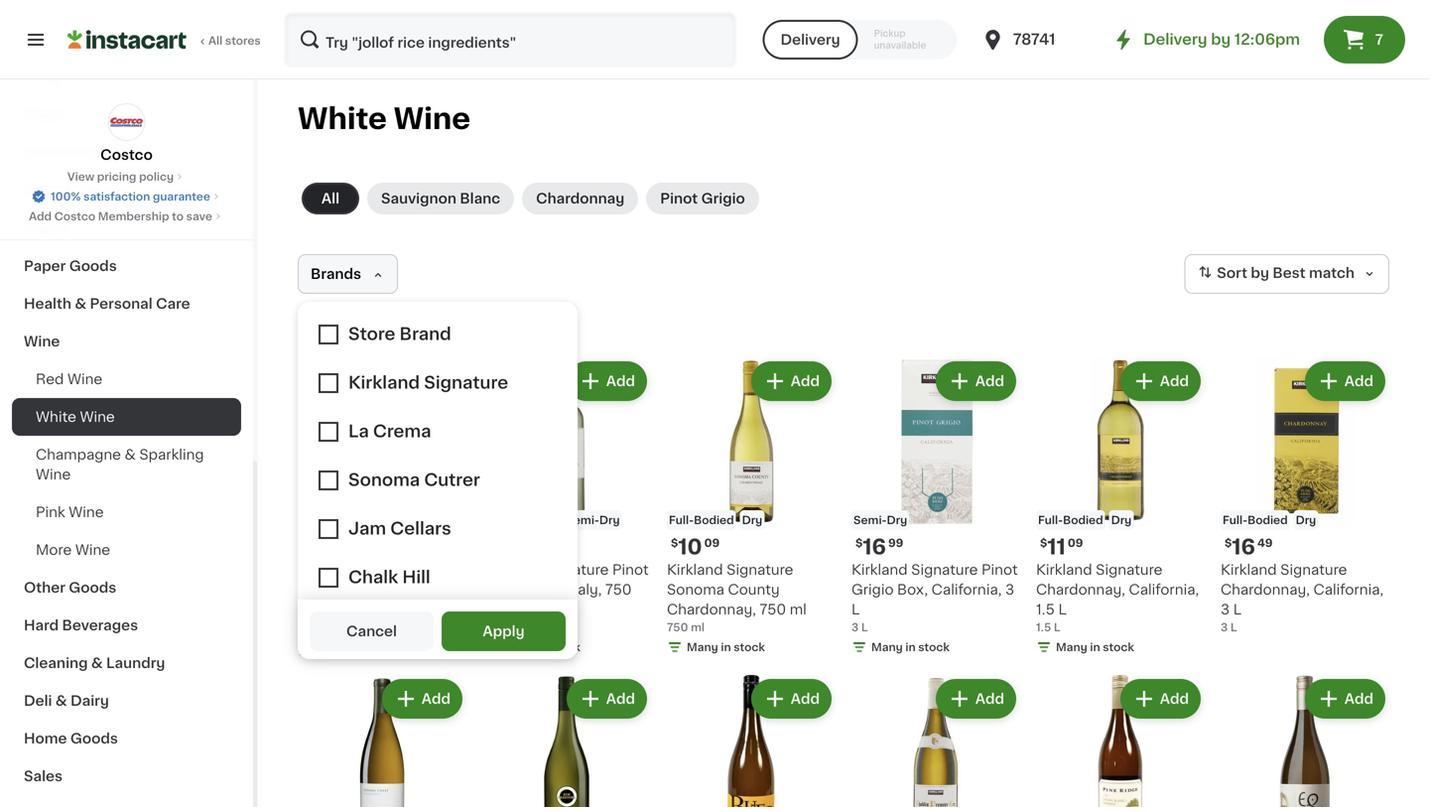 Task type: vqa. For each thing, say whether or not it's contained in the screenshot.
the topmost THE SAUVIGNON
yes



Task type: locate. For each thing, give the bounding box(es) containing it.
&
[[61, 184, 73, 198], [75, 297, 86, 311], [125, 448, 136, 462], [91, 656, 103, 670], [55, 694, 67, 708]]

champagne & sparkling wine
[[36, 448, 204, 482]]

750
[[605, 583, 632, 597], [760, 603, 786, 617], [483, 622, 504, 633], [667, 622, 688, 633], [360, 626, 387, 640], [298, 646, 319, 657]]

delivery inside button
[[781, 33, 841, 47]]

dry up $7.09 element
[[600, 515, 620, 526]]

& right deli at left bottom
[[55, 694, 67, 708]]

kirkland signature sonoma county chardonnay, 750 ml 750 ml
[[667, 563, 807, 633]]

wine right pink
[[69, 505, 104, 519]]

semi-dry up $ 16 99
[[854, 515, 908, 526]]

1 full- from the left
[[669, 515, 694, 526]]

add button
[[384, 363, 461, 399], [569, 363, 645, 399], [753, 363, 830, 399], [938, 363, 1015, 399], [1123, 363, 1199, 399], [1307, 363, 1384, 399], [384, 681, 461, 717], [569, 681, 645, 717], [753, 681, 830, 717], [938, 681, 1015, 717], [1123, 681, 1199, 717], [1307, 681, 1384, 717]]

all up the brands
[[322, 192, 340, 206]]

by right sort
[[1251, 266, 1270, 280]]

sauvignon left blanc
[[381, 192, 457, 206]]

membership
[[98, 211, 169, 222]]

2 horizontal spatial chardonnay,
[[1221, 583, 1310, 597]]

1 horizontal spatial pinot
[[660, 192, 698, 206]]

save
[[186, 211, 212, 222]]

goods
[[69, 259, 117, 273], [69, 581, 116, 595], [70, 732, 118, 746]]

$ for $ 16 49
[[1225, 538, 1232, 549]]

service type group
[[763, 20, 958, 60]]

4 in from the left
[[1090, 642, 1101, 653]]

ml
[[483, 603, 499, 617], [790, 603, 807, 617], [506, 622, 520, 633], [691, 622, 705, 633], [391, 626, 408, 640], [322, 646, 336, 657]]

chardonnay link
[[522, 183, 639, 214]]

2 16 from the left
[[1232, 537, 1256, 557]]

in for 10
[[721, 642, 731, 653]]

2 california, from the left
[[1129, 583, 1200, 597]]

7
[[1376, 33, 1384, 47]]

$ inside $ 16 49
[[1225, 538, 1232, 549]]

best
[[1273, 266, 1306, 280], [304, 516, 325, 525]]

many down kirkland signature chardonnay, california, 1.5 l 1.5 l
[[1056, 642, 1088, 653]]

$ 10 09
[[671, 537, 720, 557]]

& for cleaning
[[91, 656, 103, 670]]

all left stores
[[208, 35, 223, 46]]

goods up health & personal care
[[69, 259, 117, 273]]

in for 16
[[906, 642, 916, 653]]

semi-
[[566, 515, 600, 526], [854, 515, 887, 526]]

$ for $ 10 09
[[671, 538, 678, 549]]

grigio inside kirkland signature pinot grigio box, california, 3 l 3 l
[[852, 583, 894, 597]]

signature inside kirkland signature chardonnay, california, 1.5 l 1.5 l
[[1096, 563, 1163, 577]]

2 in from the left
[[721, 642, 731, 653]]

2 horizontal spatial full-bodied dry
[[1223, 515, 1317, 526]]

$ inside $ 16 99
[[856, 538, 863, 549]]

1 horizontal spatial white
[[298, 105, 387, 133]]

$ left 99
[[856, 538, 863, 549]]

2 many from the left
[[687, 642, 719, 653]]

stock down kirkland signature pinot grigio box, california, 3 l 3 l
[[919, 642, 950, 653]]

0 horizontal spatial best
[[304, 516, 325, 525]]

0 horizontal spatial by
[[1211, 32, 1231, 47]]

2 full- from the left
[[1039, 515, 1063, 526]]

12:06pm
[[1235, 32, 1301, 47]]

semi-dry up $7.09 element
[[566, 515, 620, 526]]

11
[[1048, 537, 1066, 557]]

stock
[[549, 642, 581, 653], [734, 642, 765, 653], [919, 642, 950, 653], [1103, 642, 1135, 653]]

semi- for kirkland signature pinot grigio friuli, italy, 750 ml
[[566, 515, 600, 526]]

0 horizontal spatial full-
[[669, 515, 694, 526]]

0 vertical spatial costco
[[100, 148, 153, 162]]

0 horizontal spatial pinot
[[613, 563, 649, 577]]

kirkland signature pinot grigio box, california, 3 l 3 l
[[852, 563, 1018, 633]]

goods down the dairy
[[70, 732, 118, 746]]

semi-dry
[[566, 515, 620, 526], [854, 515, 908, 526]]

many in stock down kirkland signature chardonnay, california, 1.5 l 1.5 l
[[1056, 642, 1135, 653]]

full-bodied dry
[[669, 515, 763, 526], [1039, 515, 1132, 526], [1223, 515, 1317, 526]]

$ inside $ 11 09
[[1041, 538, 1048, 549]]

sales
[[24, 769, 63, 783]]

full-bodied dry up $ 11 09 on the right bottom of the page
[[1039, 515, 1132, 526]]

1 horizontal spatial full-
[[1039, 515, 1063, 526]]

in down kirkland signature sonoma county chardonnay, 750 ml 750 ml
[[721, 642, 731, 653]]

0 horizontal spatial 09
[[705, 538, 720, 549]]

red
[[36, 372, 64, 386]]

1 16 from the left
[[863, 537, 887, 557]]

0 horizontal spatial sauvignon
[[298, 607, 371, 621]]

1 vertical spatial costco
[[54, 211, 95, 222]]

& for beer
[[61, 184, 73, 198]]

full- up 10
[[669, 515, 694, 526]]

paper goods link
[[12, 247, 241, 285]]

16 for $ 16 49
[[1232, 537, 1256, 557]]

apply button
[[442, 612, 566, 651]]

1 horizontal spatial 09
[[1068, 538, 1084, 549]]

None search field
[[284, 12, 737, 68]]

1 semi-dry from the left
[[566, 515, 620, 526]]

1 horizontal spatial 16
[[1232, 537, 1256, 557]]

0 vertical spatial sauvignon
[[381, 192, 457, 206]]

in
[[536, 642, 547, 653], [721, 642, 731, 653], [906, 642, 916, 653], [1090, 642, 1101, 653]]

16
[[863, 537, 887, 557], [1232, 537, 1256, 557]]

california,
[[932, 583, 1002, 597], [1129, 583, 1200, 597], [1314, 583, 1384, 597]]

white wine up champagne
[[36, 410, 115, 424]]

1 horizontal spatial chardonnay,
[[1037, 583, 1126, 597]]

0 horizontal spatial 16
[[863, 537, 887, 557]]

grigio inside kirkland signature pinot grigio friuli, italy, 750 ml 750 ml
[[483, 583, 525, 597]]

many down the sonoma
[[687, 642, 719, 653]]

wine right the "more"
[[75, 543, 110, 557]]

2 full-bodied dry from the left
[[1039, 515, 1132, 526]]

0 horizontal spatial delivery
[[781, 33, 841, 47]]

4 stock from the left
[[1103, 642, 1135, 653]]

by left 12:06pm
[[1211, 32, 1231, 47]]

bodied up $ 11 09 on the right bottom of the page
[[1063, 515, 1104, 526]]

signature for friuli,
[[542, 563, 609, 577]]

kirkland inside kirkland signature sonoma county chardonnay, 750 ml 750 ml
[[667, 563, 723, 577]]

1 stock from the left
[[549, 642, 581, 653]]

goods for other goods
[[69, 581, 116, 595]]

many in stock down apply on the bottom left
[[502, 642, 581, 653]]

& inside champagne & sparkling wine
[[125, 448, 136, 462]]

2 horizontal spatial full-
[[1223, 515, 1248, 526]]

16 left 49
[[1232, 537, 1256, 557]]

sales link
[[12, 758, 241, 795]]

add costco membership to save
[[29, 211, 212, 222]]

0 vertical spatial best
[[1273, 266, 1306, 280]]

semi- up $7.09 element
[[566, 515, 600, 526]]

all inside all link
[[322, 192, 340, 206]]

09 inside $ 11 09
[[1068, 538, 1084, 549]]

bodied for 16
[[1248, 515, 1288, 526]]

sauvignon blanc
[[381, 192, 501, 206]]

4 $ from the left
[[1225, 538, 1232, 549]]

3 full-bodied dry from the left
[[1223, 515, 1317, 526]]

chardonnay, inside kirkland signature chardonnay, california, 3 l 3 l
[[1221, 583, 1310, 597]]

1 $ from the left
[[671, 538, 678, 549]]

semi- up $ 16 99
[[854, 515, 887, 526]]

white wine up all link
[[298, 105, 471, 133]]

16 left 99
[[863, 537, 887, 557]]

bodied up 49
[[1248, 515, 1288, 526]]

1 vertical spatial white wine
[[36, 410, 115, 424]]

semi- for kirkland signature pinot grigio box, california, 3 l
[[854, 515, 887, 526]]

$ inside $ 10 09
[[671, 538, 678, 549]]

1 in from the left
[[536, 642, 547, 653]]

09 for 10
[[705, 538, 720, 549]]

full-
[[669, 515, 694, 526], [1039, 515, 1063, 526], [1223, 515, 1248, 526]]

& down "white wine" link
[[125, 448, 136, 462]]

09 for 11
[[1068, 538, 1084, 549]]

3 in from the left
[[906, 642, 916, 653]]

& for deli
[[55, 694, 67, 708]]

goods for home goods
[[70, 732, 118, 746]]

16 for $ 16 99
[[863, 537, 887, 557]]

0 horizontal spatial grigio
[[483, 583, 525, 597]]

4 many in stock from the left
[[1056, 642, 1135, 653]]

product group
[[298, 357, 467, 659], [483, 357, 651, 659], [667, 357, 836, 659], [852, 357, 1021, 659], [1037, 357, 1205, 659], [1221, 357, 1390, 635], [298, 675, 467, 807], [483, 675, 651, 807], [667, 675, 836, 807], [852, 675, 1021, 807], [1037, 675, 1205, 807], [1221, 675, 1390, 807]]

signature for new
[[358, 587, 424, 601]]

2 stock from the left
[[734, 642, 765, 653]]

0 horizontal spatial semi-
[[566, 515, 600, 526]]

california, inside kirkland signature chardonnay, california, 3 l 3 l
[[1314, 583, 1384, 597]]

white wine link
[[12, 398, 241, 436]]

best match
[[1273, 266, 1355, 280]]

2 09 from the left
[[1068, 538, 1084, 549]]

many down apply on the bottom left
[[502, 642, 534, 653]]

kirkland for kirkland signature chardonnay, california, 1.5 l
[[1037, 563, 1093, 577]]

1 horizontal spatial semi-dry
[[854, 515, 908, 526]]

dry up kirkland signature chardonnay, california, 3 l 3 l
[[1296, 515, 1317, 526]]

full- up 11
[[1039, 515, 1063, 526]]

09 right 10
[[705, 538, 720, 549]]

3 full- from the left
[[1223, 515, 1248, 526]]

09 inside $ 10 09
[[705, 538, 720, 549]]

kirkland up friuli,
[[483, 563, 539, 577]]

3 $ from the left
[[1041, 538, 1048, 549]]

in down kirkland signature chardonnay, california, 1.5 l 1.5 l
[[1090, 642, 1101, 653]]

kirkland inside kirkland signature pinot grigio box, california, 3 l 3 l
[[852, 563, 908, 577]]

in down kirkland signature pinot grigio friuli, italy, 750 ml 750 ml
[[536, 642, 547, 653]]

signature inside kirkland signature sauvignon blanc, new zealand, 750 ml 750 ml
[[358, 587, 424, 601]]

signature inside kirkland signature pinot grigio box, california, 3 l 3 l
[[912, 563, 978, 577]]

full- for 11
[[1039, 515, 1063, 526]]

white down red on the left of page
[[36, 410, 76, 424]]

best left seller
[[304, 516, 325, 525]]

signature inside kirkland signature chardonnay, california, 3 l 3 l
[[1281, 563, 1348, 577]]

many for 10
[[687, 642, 719, 653]]

kirkland down $ 16 49
[[1221, 563, 1277, 577]]

many in stock down kirkland signature sonoma county chardonnay, 750 ml 750 ml
[[687, 642, 765, 653]]

3 many in stock from the left
[[872, 642, 950, 653]]

Search field
[[286, 14, 735, 66]]

light-bodied dry
[[300, 568, 402, 579]]

by inside field
[[1251, 266, 1270, 280]]

1 full-bodied dry from the left
[[669, 515, 763, 526]]

10
[[678, 537, 703, 557]]

09
[[705, 538, 720, 549], [1068, 538, 1084, 549]]

more wine
[[36, 543, 110, 557]]

& right health at top
[[75, 297, 86, 311]]

1 horizontal spatial best
[[1273, 266, 1306, 280]]

1 horizontal spatial semi-
[[854, 515, 887, 526]]

2 horizontal spatial grigio
[[852, 583, 894, 597]]

2 vertical spatial goods
[[70, 732, 118, 746]]

& down beverages
[[91, 656, 103, 670]]

full-bodied dry up 49
[[1223, 515, 1317, 526]]

$ up kirkland signature chardonnay, california, 1.5 l 1.5 l
[[1041, 538, 1048, 549]]

0 vertical spatial goods
[[69, 259, 117, 273]]

kirkland up the sonoma
[[667, 563, 723, 577]]

kirkland down $ 16 99
[[852, 563, 908, 577]]

many in stock for 16
[[872, 642, 950, 653]]

stock down kirkland signature pinot grigio friuli, italy, 750 ml 750 ml
[[549, 642, 581, 653]]

2 $ from the left
[[856, 538, 863, 549]]

delivery
[[1144, 32, 1208, 47], [781, 33, 841, 47]]

1 horizontal spatial delivery
[[1144, 32, 1208, 47]]

dry up blanc,
[[382, 568, 402, 579]]

costco logo image
[[108, 103, 145, 141]]

product group containing 10
[[667, 357, 836, 659]]

1 horizontal spatial by
[[1251, 266, 1270, 280]]

2 semi- from the left
[[854, 515, 887, 526]]

costco down 100%
[[54, 211, 95, 222]]

by
[[1211, 32, 1231, 47], [1251, 266, 1270, 280]]

0 vertical spatial white wine
[[298, 105, 471, 133]]

signature for box,
[[912, 563, 978, 577]]

1 vertical spatial goods
[[69, 581, 116, 595]]

chardonnay, inside kirkland signature chardonnay, california, 1.5 l 1.5 l
[[1037, 583, 1126, 597]]

many down box,
[[872, 642, 903, 653]]

1 vertical spatial sauvignon
[[298, 607, 371, 621]]

dry
[[600, 515, 620, 526], [742, 515, 763, 526], [887, 515, 908, 526], [1112, 515, 1132, 526], [1296, 515, 1317, 526], [382, 568, 402, 579]]

sauvignon up zealand,
[[298, 607, 371, 621]]

1 california, from the left
[[932, 583, 1002, 597]]

09 right 11
[[1068, 538, 1084, 549]]

box,
[[898, 583, 928, 597]]

pinot inside kirkland signature pinot grigio friuli, italy, 750 ml 750 ml
[[613, 563, 649, 577]]

9 59
[[309, 537, 340, 557]]

semi-dry for kirkland signature pinot grigio friuli, italy, 750 ml
[[566, 515, 620, 526]]

3
[[1006, 583, 1015, 597], [1221, 603, 1230, 617], [852, 622, 859, 633], [1221, 622, 1228, 633]]

kirkland for kirkland signature sonoma county chardonnay, 750 ml
[[667, 563, 723, 577]]

$
[[671, 538, 678, 549], [856, 538, 863, 549], [1041, 538, 1048, 549], [1225, 538, 1232, 549]]

1 semi- from the left
[[566, 515, 600, 526]]

pinot for kirkland signature pinot grigio box, california, 3 l
[[982, 563, 1018, 577]]

2 semi-dry from the left
[[854, 515, 908, 526]]

59
[[326, 538, 340, 549]]

$ up the sonoma
[[671, 538, 678, 549]]

dry up kirkland signature chardonnay, california, 1.5 l 1.5 l
[[1112, 515, 1132, 526]]

many in stock
[[502, 642, 581, 653], [687, 642, 765, 653], [872, 642, 950, 653], [1056, 642, 1135, 653]]

wine right red on the left of page
[[67, 372, 102, 386]]

by for sort
[[1251, 266, 1270, 280]]

2 many in stock from the left
[[687, 642, 765, 653]]

chardonnay, for 3
[[1221, 583, 1310, 597]]

goods inside "link"
[[70, 732, 118, 746]]

1 vertical spatial 1.5
[[1037, 622, 1052, 633]]

match
[[1310, 266, 1355, 280]]

1 vertical spatial best
[[304, 516, 325, 525]]

cleaning
[[24, 656, 88, 670]]

1 vertical spatial all
[[322, 192, 340, 206]]

1 horizontal spatial california,
[[1129, 583, 1200, 597]]

signature
[[542, 563, 609, 577], [727, 563, 794, 577], [912, 563, 978, 577], [1096, 563, 1163, 577], [1281, 563, 1348, 577], [358, 587, 424, 601]]

$ left 49
[[1225, 538, 1232, 549]]

best inside field
[[1273, 266, 1306, 280]]

3 california, from the left
[[1314, 583, 1384, 597]]

kirkland down light-
[[298, 587, 354, 601]]

full-bodied dry for 10
[[669, 515, 763, 526]]

bodied for 11
[[1063, 515, 1104, 526]]

& down view
[[61, 184, 73, 198]]

1 09 from the left
[[705, 538, 720, 549]]

costco up view pricing policy "link"
[[100, 148, 153, 162]]

2 horizontal spatial california,
[[1314, 583, 1384, 597]]

chardonnay, down the sonoma
[[667, 603, 756, 617]]

9
[[309, 537, 324, 557]]

california, for 1.5
[[1129, 583, 1200, 597]]

dry up county at the right bottom of page
[[742, 515, 763, 526]]

pinot inside kirkland signature pinot grigio box, california, 3 l 3 l
[[982, 563, 1018, 577]]

goods up beverages
[[69, 581, 116, 595]]

signature inside kirkland signature pinot grigio friuli, italy, 750 ml 750 ml
[[542, 563, 609, 577]]

kirkland inside kirkland signature pinot grigio friuli, italy, 750 ml 750 ml
[[483, 563, 539, 577]]

& for champagne
[[125, 448, 136, 462]]

white up all link
[[298, 105, 387, 133]]

0 horizontal spatial full-bodied dry
[[669, 515, 763, 526]]

signature inside kirkland signature sonoma county chardonnay, 750 ml 750 ml
[[727, 563, 794, 577]]

3 stock from the left
[[919, 642, 950, 653]]

$7.09 element
[[483, 534, 651, 560]]

1 horizontal spatial full-bodied dry
[[1039, 515, 1132, 526]]

hard
[[24, 619, 59, 632]]

paper
[[24, 259, 66, 273]]

other goods link
[[12, 569, 241, 607]]

4 many from the left
[[1056, 642, 1088, 653]]

0 vertical spatial by
[[1211, 32, 1231, 47]]

delivery by 12:06pm
[[1144, 32, 1301, 47]]

1 horizontal spatial all
[[322, 192, 340, 206]]

0 horizontal spatial all
[[208, 35, 223, 46]]

3 many from the left
[[872, 642, 903, 653]]

baby
[[24, 70, 61, 84]]

$ for $ 11 09
[[1041, 538, 1048, 549]]

all inside "all stores" link
[[208, 35, 223, 46]]

0 horizontal spatial california,
[[932, 583, 1002, 597]]

0 vertical spatial 1.5
[[1037, 603, 1055, 617]]

personal
[[90, 297, 153, 311]]

beer & cider
[[24, 184, 115, 198]]

chardonnay, down $ 11 09 on the right bottom of the page
[[1037, 583, 1126, 597]]

0 horizontal spatial chardonnay,
[[667, 603, 756, 617]]

1 vertical spatial by
[[1251, 266, 1270, 280]]

full-bodied dry up $ 10 09
[[669, 515, 763, 526]]

stores
[[225, 35, 261, 46]]

pinot
[[660, 192, 698, 206], [613, 563, 649, 577], [982, 563, 1018, 577]]

cider
[[76, 184, 115, 198]]

0 horizontal spatial semi-dry
[[566, 515, 620, 526]]

blanc,
[[374, 607, 417, 621]]

0 vertical spatial all
[[208, 35, 223, 46]]

2 horizontal spatial pinot
[[982, 563, 1018, 577]]

stock down kirkland signature sonoma county chardonnay, 750 ml 750 ml
[[734, 642, 765, 653]]

many in stock down kirkland signature pinot grigio box, california, 3 l 3 l
[[872, 642, 950, 653]]

in down kirkland signature pinot grigio box, california, 3 l 3 l
[[906, 642, 916, 653]]

signature for 3
[[1281, 563, 1348, 577]]

chardonnay, down $ 16 49
[[1221, 583, 1310, 597]]

1 horizontal spatial sauvignon
[[381, 192, 457, 206]]

home goods link
[[12, 720, 241, 758]]

white wine
[[298, 105, 471, 133], [36, 410, 115, 424]]

california, inside kirkland signature chardonnay, california, 1.5 l 1.5 l
[[1129, 583, 1200, 597]]

hard beverages link
[[12, 607, 241, 644]]

best for best match
[[1273, 266, 1306, 280]]

stock down kirkland signature chardonnay, california, 1.5 l 1.5 l
[[1103, 642, 1135, 653]]

0 horizontal spatial white
[[36, 410, 76, 424]]

best for best seller
[[304, 516, 325, 525]]

guarantee
[[153, 191, 210, 202]]

best left match
[[1273, 266, 1306, 280]]

kirkland down $ 11 09 on the right bottom of the page
[[1037, 563, 1093, 577]]

wine down champagne
[[36, 468, 71, 482]]

kirkland inside kirkland signature sauvignon blanc, new zealand, 750 ml 750 ml
[[298, 587, 354, 601]]

kirkland inside kirkland signature chardonnay, california, 1.5 l 1.5 l
[[1037, 563, 1093, 577]]

bodied up $ 10 09
[[694, 515, 734, 526]]

california, inside kirkland signature pinot grigio box, california, 3 l 3 l
[[932, 583, 1002, 597]]

full- up $ 16 49
[[1223, 515, 1248, 526]]

best seller
[[304, 516, 354, 525]]



Task type: describe. For each thing, give the bounding box(es) containing it.
kirkland signature chardonnay, california, 1.5 l 1.5 l
[[1037, 563, 1200, 633]]

1 horizontal spatial grigio
[[702, 192, 745, 206]]

health & personal care link
[[12, 285, 241, 323]]

kirkland signature chardonnay, california, 3 l 3 l
[[1221, 563, 1384, 633]]

pink
[[36, 505, 65, 519]]

brands
[[311, 267, 361, 281]]

california, for 3
[[1314, 583, 1384, 597]]

zealand,
[[298, 626, 357, 640]]

satisfaction
[[84, 191, 150, 202]]

policy
[[139, 171, 174, 182]]

wine down health at top
[[24, 335, 60, 348]]

dry up 99
[[887, 515, 908, 526]]

1 vertical spatial white
[[36, 410, 76, 424]]

view pricing policy
[[67, 171, 174, 182]]

delivery by 12:06pm link
[[1112, 28, 1301, 52]]

bodied for 10
[[694, 515, 734, 526]]

0 horizontal spatial costco
[[54, 211, 95, 222]]

sort
[[1218, 266, 1248, 280]]

bodied down 59
[[333, 568, 374, 579]]

full-bodied dry for 16
[[1223, 515, 1317, 526]]

pinot grigio link
[[647, 183, 759, 214]]

champagne & sparkling wine link
[[12, 436, 241, 493]]

electronics link
[[12, 134, 241, 172]]

baby link
[[12, 59, 241, 96]]

wine up champagne
[[80, 410, 115, 424]]

sauvignon inside kirkland signature sauvignon blanc, new zealand, 750 ml 750 ml
[[298, 607, 371, 621]]

in for 11
[[1090, 642, 1101, 653]]

stock for 10
[[734, 642, 765, 653]]

100% satisfaction guarantee
[[51, 191, 210, 202]]

cancel
[[347, 624, 397, 638]]

beer
[[24, 184, 58, 198]]

costco link
[[100, 103, 153, 165]]

wine inside champagne & sparkling wine
[[36, 468, 71, 482]]

home goods
[[24, 732, 118, 746]]

view pricing policy link
[[67, 169, 186, 185]]

friuli,
[[528, 583, 565, 597]]

other goods
[[24, 581, 116, 595]]

paper goods
[[24, 259, 117, 273]]

dairy
[[70, 694, 109, 708]]

many for 11
[[1056, 642, 1088, 653]]

electronics
[[24, 146, 105, 160]]

goods for paper goods
[[69, 259, 117, 273]]

$ for $ 16 99
[[856, 538, 863, 549]]

other
[[24, 581, 65, 595]]

signature for 1.5
[[1096, 563, 1163, 577]]

chardonnay, inside kirkland signature sonoma county chardonnay, 750 ml 750 ml
[[667, 603, 756, 617]]

champagne
[[36, 448, 121, 462]]

laundry
[[106, 656, 165, 670]]

$ 11 09
[[1041, 537, 1084, 557]]

all stores link
[[68, 12, 262, 68]]

health
[[24, 297, 71, 311]]

cleaning & laundry link
[[12, 644, 241, 682]]

Best match Sort by field
[[1185, 254, 1390, 294]]

floral link
[[12, 96, 241, 134]]

pink wine link
[[12, 493, 241, 531]]

99
[[889, 538, 904, 549]]

brands button
[[298, 254, 398, 294]]

full- for 16
[[1223, 515, 1248, 526]]

by for delivery
[[1211, 32, 1231, 47]]

2 1.5 from the top
[[1037, 622, 1052, 633]]

italy,
[[568, 583, 602, 597]]

blanc
[[460, 192, 501, 206]]

stock for 11
[[1103, 642, 1135, 653]]

wine up sauvignon blanc
[[394, 105, 471, 133]]

cleaning & laundry
[[24, 656, 165, 670]]

many in stock for 11
[[1056, 642, 1135, 653]]

county
[[728, 583, 780, 597]]

kirkland for kirkland signature pinot grigio box, california, 3 l
[[852, 563, 908, 577]]

1 horizontal spatial white wine
[[298, 105, 471, 133]]

sparkling
[[139, 448, 204, 462]]

1 many from the left
[[502, 642, 534, 653]]

$ 16 99
[[856, 537, 904, 557]]

all for all stores
[[208, 35, 223, 46]]

sonoma
[[667, 583, 725, 597]]

7 button
[[1324, 16, 1406, 64]]

red wine
[[36, 372, 102, 386]]

pinot inside the pinot grigio link
[[660, 192, 698, 206]]

red wine link
[[12, 360, 241, 398]]

0 horizontal spatial white wine
[[36, 410, 115, 424]]

kirkland for kirkland signature pinot grigio friuli, italy, 750 ml
[[483, 563, 539, 577]]

kirkland signature sauvignon blanc, new zealand, 750 ml 750 ml
[[298, 587, 452, 657]]

stock for 16
[[919, 642, 950, 653]]

sort by
[[1218, 266, 1270, 280]]

chardonnay, for 1.5
[[1037, 583, 1126, 597]]

pinot for kirkland signature pinot grigio friuli, italy, 750 ml
[[613, 563, 649, 577]]

instacart logo image
[[68, 28, 187, 52]]

product group containing 9
[[298, 357, 467, 659]]

all stores
[[208, 35, 261, 46]]

liquor link
[[12, 209, 241, 247]]

grigio for kirkland signature pinot grigio friuli, italy, 750 ml
[[483, 583, 525, 597]]

1 1.5 from the top
[[1037, 603, 1055, 617]]

49
[[1258, 538, 1273, 549]]

beverages
[[62, 619, 138, 632]]

full-bodied dry for 11
[[1039, 515, 1132, 526]]

kirkland inside kirkland signature chardonnay, california, 3 l 3 l
[[1221, 563, 1277, 577]]

home
[[24, 732, 67, 746]]

wine link
[[12, 323, 241, 360]]

hard beverages
[[24, 619, 138, 632]]

kirkland signature pinot grigio friuli, italy, 750 ml 750 ml
[[483, 563, 649, 633]]

grigio for kirkland signature pinot grigio box, california, 3 l
[[852, 583, 894, 597]]

more
[[36, 543, 72, 557]]

beer & cider link
[[12, 172, 241, 209]]

light-
[[300, 568, 333, 579]]

chardonnay
[[536, 192, 625, 206]]

delivery button
[[763, 20, 858, 60]]

all link
[[302, 183, 359, 214]]

sauvignon blanc link
[[367, 183, 514, 214]]

& for health
[[75, 297, 86, 311]]

0 vertical spatial white
[[298, 105, 387, 133]]

all for all
[[322, 192, 340, 206]]

care
[[156, 297, 190, 311]]

1 horizontal spatial costco
[[100, 148, 153, 162]]

view
[[67, 171, 94, 182]]

full- for 10
[[669, 515, 694, 526]]

deli
[[24, 694, 52, 708]]

delivery for delivery by 12:06pm
[[1144, 32, 1208, 47]]

deli & dairy link
[[12, 682, 241, 720]]

apply
[[483, 624, 525, 638]]

1 many in stock from the left
[[502, 642, 581, 653]]

$ 16 49
[[1225, 537, 1273, 557]]

many in stock for 10
[[687, 642, 765, 653]]

health & personal care
[[24, 297, 190, 311]]

product group containing 11
[[1037, 357, 1205, 659]]

delivery for delivery
[[781, 33, 841, 47]]

many for 16
[[872, 642, 903, 653]]

deli & dairy
[[24, 694, 109, 708]]

pricing
[[97, 171, 136, 182]]

100% satisfaction guarantee button
[[31, 185, 222, 205]]

pinot grigio
[[660, 192, 745, 206]]

floral
[[24, 108, 64, 122]]

signature for chardonnay,
[[727, 563, 794, 577]]

78741 button
[[982, 12, 1101, 68]]

to
[[172, 211, 184, 222]]

semi-dry for kirkland signature pinot grigio box, california, 3 l
[[854, 515, 908, 526]]



